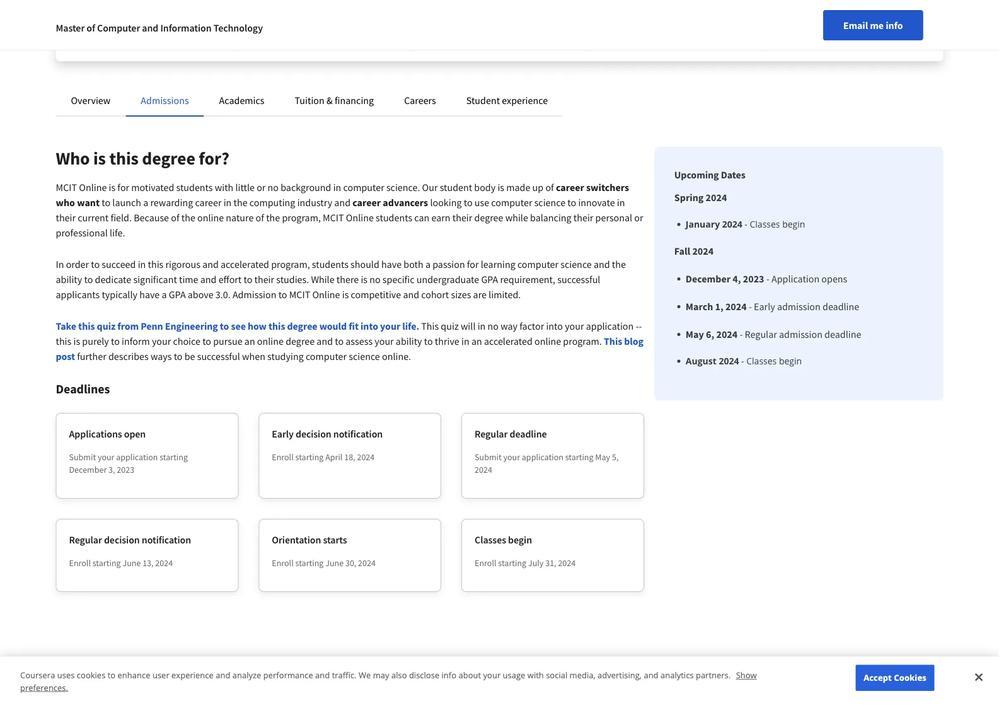 Task type: vqa. For each thing, say whether or not it's contained in the screenshot.
Recommendations
no



Task type: describe. For each thing, give the bounding box(es) containing it.
to inside the '$3,330 usd/course + $150 usd fee tuition and fees are posted as a guide and may be subject to change'
[[883, 34, 891, 45]]

degree up motivated
[[142, 147, 195, 169]]

and up 'effort'
[[203, 258, 219, 271]]

partners.
[[696, 670, 731, 681]]

the up nature
[[234, 196, 248, 209]]

notification for regular decision notification
[[142, 534, 191, 546]]

accelerated inside this quiz will in no way factor into your application -- this is purely to inform your choice to pursue an online degree and to assess your ability to thrive in an accelerated online program.
[[484, 335, 533, 348]]

list containing december 4, 2023
[[680, 271, 862, 368]]

change
[[893, 34, 920, 45]]

4,
[[733, 273, 742, 285]]

0 horizontal spatial students
[[176, 181, 213, 194]]

tuition & financing link
[[295, 94, 374, 107]]

2 vertical spatial begin
[[509, 534, 532, 546]]

orientation starts
[[272, 534, 347, 546]]

body
[[475, 181, 496, 194]]

a right both
[[426, 258, 431, 271]]

motivated
[[131, 181, 174, 194]]

and up above
[[200, 273, 217, 286]]

master of computer and information technology
[[56, 21, 263, 34]]

this inside in order to succeed in this rigorous and accelerated program, students should have both a passion for learning computer science and the ability to dedicate significant time and effort to their studies. while there is no specific undergraduate gpa requirement, successful applicants typically have a gpa above 3.0. admission to mcit online is competitive and cohort sizes are limited.
[[148, 258, 164, 271]]

careers link
[[404, 94, 436, 107]]

submit for applications
[[69, 452, 96, 463]]

this blog post
[[56, 335, 644, 363]]

2024 right january on the top of page
[[723, 218, 743, 230]]

computer inside in order to succeed in this rigorous and accelerated program, students should have both a passion for learning computer science and the ability to dedicate significant time and effort to their studies. while there is no specific undergraduate gpa requirement, successful applicants typically have a gpa above 3.0. admission to mcit online is competitive and cohort sizes are limited.
[[518, 258, 559, 271]]

ability inside this quiz will in no way factor into your application -- this is purely to inform your choice to pursue an online degree and to assess your ability to thrive in an accelerated online program.
[[396, 335, 422, 348]]

this right how
[[269, 320, 285, 332]]

for?
[[199, 147, 230, 169]]

may inside submit your application starting may 5, 2024
[[596, 452, 611, 463]]

admission for early
[[778, 300, 821, 313]]

1 vertical spatial life.
[[403, 320, 420, 332]]

classes for january 2024
[[750, 218, 781, 230]]

of inside offered by university of pennsylvania
[[155, 4, 162, 15]]

specific
[[383, 273, 415, 286]]

studying
[[268, 350, 304, 363]]

looking to use computer science to innovate in their current field. because of the online nature of the program, mcit online students can earn their degree while balancing their personal or professional life.
[[56, 196, 644, 239]]

a down 'significant'
[[162, 288, 167, 301]]

$3,330
[[788, 0, 823, 2]]

to left use
[[464, 196, 473, 209]]

to up admission
[[244, 273, 253, 286]]

and left traffic. at the bottom of page
[[316, 670, 330, 681]]

enroll for early
[[272, 452, 294, 463]]

0 vertical spatial online
[[79, 181, 107, 194]]

and right 'industry' in the top left of the page
[[335, 196, 351, 209]]

in right background
[[334, 181, 342, 194]]

and down 'specific'
[[403, 288, 420, 301]]

way
[[501, 320, 518, 332]]

life. inside "looking to use computer science to innovate in their current field. because of the online nature of the program, mcit online students can earn their degree while balancing their personal or professional life."
[[110, 226, 125, 239]]

30,
[[346, 558, 357, 569]]

student
[[467, 94, 500, 107]]

fees
[[831, 21, 846, 33]]

are inside the '$3,330 usd/course + $150 usd fee tuition and fees are posted as a guide and may be subject to change'
[[848, 21, 860, 33]]

1 horizontal spatial may
[[686, 328, 705, 341]]

analytics
[[661, 670, 694, 681]]

the inside in order to succeed in this rigorous and accelerated program, students should have both a passion for learning computer science and the ability to dedicate significant time and effort to their studies. while there is no specific undergraduate gpa requirement, successful applicants typically have a gpa above 3.0. admission to mcit online is competitive and cohort sizes are limited.
[[613, 258, 626, 271]]

your inside submit your application starting december 3, 2023
[[98, 452, 114, 463]]

accept
[[864, 672, 893, 684]]

2024 down upcoming dates
[[706, 191, 728, 204]]

of right "up"
[[546, 181, 554, 194]]

submit for regular
[[475, 452, 502, 463]]

$3,330 usd/course + $150 usd fee tuition and fees are posted as a guide and may be subject to change
[[788, 0, 920, 45]]

cookies
[[895, 672, 927, 684]]

to inside privacy alert dialog
[[108, 670, 116, 681]]

degree inside this quiz will in no way factor into your application -- this is purely to inform your choice to pursue an online degree and to assess your ability to thrive in an accelerated online program.
[[286, 335, 315, 348]]

3.0.
[[216, 288, 231, 301]]

pursue
[[213, 335, 243, 348]]

deadline for - early admission deadline
[[823, 300, 860, 313]]

13,
[[143, 558, 154, 569]]

2024 inside submit your application starting may 5, 2024
[[475, 464, 493, 476]]

1 horizontal spatial have
[[382, 258, 402, 271]]

fall
[[675, 245, 691, 257]]

use
[[475, 196, 490, 209]]

looking
[[431, 196, 462, 209]]

applications
[[69, 428, 122, 440]]

orientation
[[272, 534, 321, 546]]

is right body
[[498, 181, 505, 194]]

0 horizontal spatial early
[[272, 428, 294, 440]]

offered
[[76, 4, 104, 15]]

early decision notification
[[272, 428, 383, 440]]

0 horizontal spatial gpa
[[169, 288, 186, 301]]

0 horizontal spatial career
[[195, 196, 222, 209]]

industry
[[298, 196, 333, 209]]

group
[[291, 4, 313, 15]]

above
[[188, 288, 214, 301]]

and left the analytics
[[644, 670, 659, 681]]

1 vertical spatial successful
[[197, 350, 240, 363]]

online.
[[382, 350, 411, 363]]

is right who
[[93, 147, 106, 169]]

1 horizontal spatial career
[[353, 196, 381, 209]]

starting inside submit your application starting december 3, 2023
[[160, 452, 188, 463]]

student
[[440, 181, 473, 194]]

your inside privacy alert dialog
[[484, 670, 501, 681]]

computer up "looking to use computer science to innovate in their current field. because of the online nature of the program, mcit online students can earn their degree while balancing their personal or professional life."
[[344, 181, 385, 194]]

starting for regular decision notification
[[93, 558, 121, 569]]

with inside privacy alert dialog
[[528, 670, 544, 681]]

subject
[[855, 34, 882, 45]]

early inside list
[[755, 300, 776, 313]]

1 horizontal spatial december
[[686, 273, 731, 285]]

computer
[[97, 21, 140, 34]]

upcoming
[[675, 168, 720, 181]]

application for applications open
[[116, 452, 158, 463]]

1 horizontal spatial 2023
[[744, 273, 765, 285]]

1 an from the left
[[245, 335, 255, 348]]

show preferences. link
[[20, 670, 758, 694]]

info inside button
[[887, 19, 904, 32]]

mcit online is for motivated students with little or no background in computer science. our student body is made up of
[[56, 181, 556, 194]]

decision for regular
[[104, 534, 140, 546]]

by
[[105, 4, 114, 15]]

of down rewarding
[[171, 211, 180, 224]]

to up applicants
[[84, 273, 93, 286]]

order
[[66, 258, 89, 271]]

career inside career switchers who want
[[556, 181, 585, 194]]

january 2024 - classes begin
[[686, 218, 806, 230]]

made
[[507, 181, 531, 194]]

opens
[[822, 273, 848, 285]]

earn
[[432, 211, 451, 224]]

usd/course
[[826, 0, 888, 2]]

in up nature
[[224, 196, 232, 209]]

experience inside privacy alert dialog
[[172, 670, 214, 681]]

of down to launch a rewarding career in the computing industry and career advancers
[[256, 211, 264, 224]]

0 horizontal spatial or
[[257, 181, 266, 194]]

classes begin
[[475, 534, 532, 546]]

accelerated inside in order to succeed in this rigorous and accelerated program, students should have both a passion for learning computer science and the ability to dedicate significant time and effort to their studies. while there is no specific undergraduate gpa requirement, successful applicants typically have a gpa above 3.0. admission to mcit online is competitive and cohort sizes are limited.
[[221, 258, 269, 271]]

2024 right '31,'
[[559, 558, 576, 569]]

about
[[459, 670, 481, 681]]

deadline for - regular admission deadline
[[825, 328, 862, 341]]

2 horizontal spatial regular
[[745, 328, 778, 341]]

may 6, 2024 - regular admission deadline
[[686, 328, 862, 341]]

2024 right 6,
[[717, 328, 738, 341]]

science inside in order to succeed in this rigorous and accelerated program, students should have both a passion for learning computer science and the ability to dedicate significant time and effort to their studies. while there is no specific undergraduate gpa requirement, successful applicants typically have a gpa above 3.0. admission to mcit online is competitive and cohort sizes are limited.
[[561, 258, 592, 271]]

degree inside "looking to use computer science to innovate in their current field. because of the online nature of the program, mcit online students can earn their degree while balancing their personal or professional life."
[[475, 211, 504, 224]]

1 quiz from the left
[[97, 320, 116, 332]]

a up the because
[[143, 196, 148, 209]]

accept cookies button
[[856, 665, 935, 691]]

application
[[772, 273, 820, 285]]

discussions
[[315, 4, 358, 15]]

2024 right 1,
[[726, 300, 747, 313]]

admissions link
[[141, 94, 189, 107]]

or inside "looking to use computer science to innovate in their current field. because of the online nature of the program, mcit online students can earn their degree while balancing their personal or professional life."
[[635, 211, 644, 224]]

for inside in order to succeed in this rigorous and accelerated program, students should have both a passion for learning computer science and the ability to dedicate significant time and effort to their studies. while there is no specific undergraduate gpa requirement, successful applicants typically have a gpa above 3.0. admission to mcit online is competitive and cohort sizes are limited.
[[467, 258, 479, 271]]

computer down would
[[306, 350, 347, 363]]

in order to succeed in this rigorous and accelerated program, students should have both a passion for learning computer science and the ability to dedicate significant time and effort to their studies. while there is no specific undergraduate gpa requirement, successful applicants typically have a gpa above 3.0. admission to mcit online is competitive and cohort sizes are limited.
[[56, 258, 626, 301]]

regular for regular deadline
[[475, 428, 508, 440]]

science inside "looking to use computer science to innovate in their current field. because of the online nature of the program, mcit online students can earn their degree while balancing their personal or professional life."
[[535, 196, 566, 209]]

is up launch
[[109, 181, 116, 194]]

usage
[[503, 670, 526, 681]]

2024 right the 18,
[[357, 452, 375, 463]]

media,
[[570, 670, 596, 681]]

starting inside submit your application starting may 5, 2024
[[566, 452, 594, 463]]

deadlines
[[56, 381, 110, 397]]

the down computing
[[266, 211, 280, 224]]

offered by university of pennsylvania
[[76, 4, 162, 28]]

usd
[[816, 4, 839, 20]]

1 vertical spatial be
[[185, 350, 195, 363]]

mcit inside "looking to use computer science to innovate in their current field. because of the online nature of the program, mcit online students can earn their degree while balancing their personal or professional life."
[[323, 211, 344, 224]]

and down usd
[[816, 21, 830, 33]]

describes
[[108, 350, 149, 363]]

and down "personal"
[[594, 258, 611, 271]]

1 vertical spatial have
[[140, 288, 160, 301]]

in right will
[[478, 320, 486, 332]]

2 vertical spatial deadline
[[510, 428, 547, 440]]

program, inside in order to succeed in this rigorous and accelerated program, students should have both a passion for learning computer science and the ability to dedicate significant time and effort to their studies. while there is no specific undergraduate gpa requirement, successful applicants typically have a gpa above 3.0. admission to mcit online is competitive and cohort sizes are limited.
[[271, 258, 310, 271]]

enroll starting april 18, 2024
[[272, 452, 375, 463]]

tuition & financing
[[295, 94, 374, 107]]

is down there
[[342, 288, 349, 301]]

this up "purely"
[[78, 320, 95, 332]]

enroll for classes
[[475, 558, 497, 569]]

and left analyze
[[216, 670, 231, 681]]

starting for classes begin
[[499, 558, 527, 569]]

me
[[871, 19, 885, 32]]

be inside the '$3,330 usd/course + $150 usd fee tuition and fees are posted as a guide and may be subject to change'
[[844, 34, 853, 45]]

computing
[[250, 196, 296, 209]]

$150
[[788, 4, 813, 20]]

ways
[[151, 350, 172, 363]]

advertising,
[[598, 670, 642, 681]]

enroll starting july 31, 2024
[[475, 558, 576, 569]]

their down innovate on the top of the page
[[574, 211, 594, 224]]

1 horizontal spatial gpa
[[482, 273, 499, 286]]

there
[[337, 273, 359, 286]]

to right "choice"
[[203, 335, 211, 348]]

post
[[56, 350, 75, 363]]

enroll starting june 30, 2024
[[272, 558, 376, 569]]

their right earn
[[453, 211, 473, 224]]

0 horizontal spatial tuition
[[295, 94, 325, 107]]

coursera uses cookies to enhance user experience and analyze performance and traffic. we may also disclose info about your usage with social media, advertising, and analytics partners.
[[20, 670, 734, 681]]

1 vertical spatial with
[[215, 181, 234, 194]]

purely
[[82, 335, 109, 348]]

to down studies.
[[279, 288, 287, 301]]

performance
[[264, 670, 313, 681]]

july
[[529, 558, 544, 569]]

6,
[[707, 328, 715, 341]]

online inside "looking to use computer science to innovate in their current field. because of the online nature of the program, mcit online students can earn their degree while balancing their personal or professional life."
[[197, 211, 224, 224]]

from
[[118, 320, 139, 332]]

list item inside list
[[686, 355, 862, 368]]



Task type: locate. For each thing, give the bounding box(es) containing it.
1 horizontal spatial experience
[[502, 94, 548, 107]]

classes up 'december 4, 2023 - application opens'
[[750, 218, 781, 230]]

user
[[153, 670, 170, 681]]

have
[[382, 258, 402, 271], [140, 288, 160, 301]]

this up motivated
[[109, 147, 139, 169]]

program, up studies.
[[271, 258, 310, 271]]

0 horizontal spatial submit
[[69, 452, 96, 463]]

science.
[[387, 181, 420, 194]]

students inside in order to succeed in this rigorous and accelerated program, students should have both a passion for learning computer science and the ability to dedicate significant time and effort to their studies. while there is no specific undergraduate gpa requirement, successful applicants typically have a gpa above 3.0. admission to mcit online is competitive and cohort sizes are limited.
[[312, 258, 349, 271]]

list item containing january 2024
[[686, 218, 862, 231]]

degree
[[142, 147, 195, 169], [475, 211, 504, 224], [287, 320, 318, 332], [286, 335, 315, 348]]

2 horizontal spatial mcit
[[323, 211, 344, 224]]

university
[[116, 4, 153, 15]]

and inside this quiz will in no way factor into your application -- this is purely to inform your choice to pursue an online degree and to assess your ability to thrive in an accelerated online program.
[[317, 335, 333, 348]]

with right discussions
[[359, 4, 376, 15]]

regular up enroll starting june 13, 2024
[[69, 534, 102, 546]]

2 horizontal spatial application
[[587, 320, 634, 332]]

list item containing august 2024
[[686, 355, 862, 368]]

are
[[848, 21, 860, 33], [474, 288, 487, 301]]

also
[[392, 670, 407, 681]]

students up while
[[312, 258, 349, 271]]

online inside in order to succeed in this rigorous and accelerated program, students should have both a passion for learning computer science and the ability to dedicate significant time and effort to their studies. while there is no specific undergraduate gpa requirement, successful applicants typically have a gpa above 3.0. admission to mcit online is competitive and cohort sizes are limited.
[[313, 288, 340, 301]]

begin for august 2024 - classes begin
[[780, 355, 803, 367]]

to left 'thrive'
[[424, 335, 433, 348]]

2024 right the 30, at bottom left
[[358, 558, 376, 569]]

is inside this quiz will in no way factor into your application -- this is purely to inform your choice to pursue an online degree and to assess your ability to thrive in an accelerated online program.
[[73, 335, 80, 348]]

requirement,
[[501, 273, 556, 286]]

computer inside "looking to use computer science to innovate in their current field. because of the online nature of the program, mcit online students can earn their degree while balancing their personal or professional life."
[[492, 196, 533, 209]]

2024 right fall
[[693, 245, 714, 257]]

0 vertical spatial or
[[257, 181, 266, 194]]

1 horizontal spatial regular
[[475, 428, 508, 440]]

0 horizontal spatial may
[[373, 670, 390, 681]]

admission down application
[[778, 300, 821, 313]]

no up computing
[[268, 181, 279, 194]]

degree left would
[[287, 320, 318, 332]]

0 horizontal spatial quiz
[[97, 320, 116, 332]]

this
[[109, 147, 139, 169], [148, 258, 164, 271], [78, 320, 95, 332], [269, 320, 285, 332], [56, 335, 71, 348]]

see
[[231, 320, 246, 332]]

further
[[77, 350, 106, 363]]

1 vertical spatial are
[[474, 288, 487, 301]]

application down regular deadline
[[522, 452, 564, 463]]

0 vertical spatial may
[[686, 328, 705, 341]]

to right "purely"
[[111, 335, 120, 348]]

2 horizontal spatial online
[[535, 335, 562, 348]]

2 vertical spatial mcit
[[289, 288, 311, 301]]

tuition inside the '$3,330 usd/course + $150 usd fee tuition and fees are posted as a guide and may be subject to change'
[[788, 21, 814, 33]]

0 horizontal spatial application
[[116, 452, 158, 463]]

gpa down time
[[169, 288, 186, 301]]

&
[[327, 94, 333, 107]]

early up enroll starting april 18, 2024
[[272, 428, 294, 440]]

regular deadline
[[475, 428, 547, 440]]

this up post
[[56, 335, 71, 348]]

submit your application starting may 5, 2024
[[475, 452, 619, 476]]

0 vertical spatial mcit
[[56, 181, 77, 194]]

your inside submit your application starting may 5, 2024
[[504, 452, 521, 463]]

1 horizontal spatial decision
[[296, 428, 332, 440]]

the down rewarding
[[182, 211, 195, 224]]

learning
[[481, 258, 516, 271]]

regular up submit your application starting may 5, 2024
[[475, 428, 508, 440]]

0 vertical spatial notification
[[334, 428, 383, 440]]

program, inside "looking to use computer science to innovate in their current field. because of the online nature of the program, mcit online students can earn their degree while balancing their personal or professional life."
[[282, 211, 321, 224]]

june for starts
[[326, 558, 344, 569]]

0 horizontal spatial this
[[422, 320, 439, 332]]

are right "sizes"
[[474, 288, 487, 301]]

begin for january 2024 - classes begin
[[783, 218, 806, 230]]

into inside this quiz will in no way factor into your application -- this is purely to inform your choice to pursue an online degree and to assess your ability to thrive in an accelerated online program.
[[547, 320, 563, 332]]

january
[[686, 218, 721, 230]]

1 list item from the top
[[686, 218, 862, 231]]

classes up enroll starting july 31, 2024
[[475, 534, 507, 546]]

2 june from the left
[[326, 558, 344, 569]]

submit inside submit your application starting may 5, 2024
[[475, 452, 502, 463]]

1 vertical spatial 2023
[[117, 464, 134, 476]]

0 vertical spatial december
[[686, 273, 731, 285]]

to right ways at the left
[[174, 350, 183, 363]]

decision for early
[[296, 428, 332, 440]]

show
[[737, 670, 758, 681]]

background
[[281, 181, 332, 194]]

regular
[[745, 328, 778, 341], [475, 428, 508, 440], [69, 534, 102, 546]]

enroll
[[272, 452, 294, 463], [69, 558, 91, 569], [272, 558, 294, 569], [475, 558, 497, 569]]

this for quiz
[[422, 320, 439, 332]]

0 vertical spatial accelerated
[[221, 258, 269, 271]]

be
[[844, 34, 853, 45], [185, 350, 195, 363]]

effort
[[219, 273, 242, 286]]

1 vertical spatial may
[[596, 452, 611, 463]]

who is this degree for?
[[56, 147, 230, 169]]

and right guide
[[810, 34, 824, 45]]

have down 'significant'
[[140, 288, 160, 301]]

2 submit from the left
[[475, 452, 502, 463]]

while
[[311, 273, 335, 286]]

1 vertical spatial accelerated
[[484, 335, 533, 348]]

enroll for orientation
[[272, 558, 294, 569]]

to right order
[[91, 258, 100, 271]]

program.
[[564, 335, 602, 348]]

and inside engage in group discussions with professors and peers
[[294, 16, 308, 28]]

ability inside in order to succeed in this rigorous and accelerated program, students should have both a passion for learning computer science and the ability to dedicate significant time and effort to their studies. while there is no specific undergraduate gpa requirement, successful applicants typically have a gpa above 3.0. admission to mcit online is competitive and cohort sizes are limited.
[[56, 273, 82, 286]]

want
[[77, 196, 100, 209]]

for up launch
[[118, 181, 129, 194]]

professional
[[56, 226, 108, 239]]

0 vertical spatial students
[[176, 181, 213, 194]]

0 horizontal spatial notification
[[142, 534, 191, 546]]

submit inside submit your application starting december 3, 2023
[[69, 452, 96, 463]]

science up balancing
[[535, 196, 566, 209]]

1 horizontal spatial june
[[326, 558, 344, 569]]

admission down march 1, 2024 - early admission deadline
[[780, 328, 823, 341]]

application for regular deadline
[[522, 452, 564, 463]]

application down open
[[116, 452, 158, 463]]

0 horizontal spatial into
[[361, 320, 378, 332]]

uses
[[57, 670, 75, 681]]

with left little
[[215, 181, 234, 194]]

0 vertical spatial deadline
[[823, 300, 860, 313]]

0 horizontal spatial 2023
[[117, 464, 134, 476]]

1 vertical spatial or
[[635, 211, 644, 224]]

nature
[[226, 211, 254, 224]]

should
[[351, 258, 380, 271]]

1 horizontal spatial successful
[[558, 273, 601, 286]]

students inside "looking to use computer science to innovate in their current field. because of the online nature of the program, mcit online students can earn their degree while balancing their personal or professional life."
[[376, 211, 413, 224]]

0 vertical spatial no
[[268, 181, 279, 194]]

december
[[686, 273, 731, 285], [69, 464, 107, 476]]

enroll starting june 13, 2024
[[69, 558, 173, 569]]

1 vertical spatial info
[[442, 670, 457, 681]]

penn
[[141, 320, 163, 332]]

0 vertical spatial this
[[422, 320, 439, 332]]

into right factor
[[547, 320, 563, 332]]

are right fees on the right
[[848, 21, 860, 33]]

when
[[242, 350, 266, 363]]

begin up enroll starting july 31, 2024
[[509, 534, 532, 546]]

mcit inside in order to succeed in this rigorous and accelerated program, students should have both a passion for learning computer science and the ability to dedicate significant time and effort to their studies. while there is no specific undergraduate gpa requirement, successful applicants typically have a gpa above 3.0. admission to mcit online is competitive and cohort sizes are limited.
[[289, 288, 311, 301]]

1 horizontal spatial are
[[848, 21, 860, 33]]

your
[[380, 320, 401, 332], [565, 320, 585, 332], [152, 335, 171, 348], [375, 335, 394, 348], [98, 452, 114, 463], [504, 452, 521, 463], [484, 670, 501, 681]]

to left 'see' in the top of the page
[[220, 320, 229, 332]]

2023 right 4,
[[744, 273, 765, 285]]

in inside in order to succeed in this rigorous and accelerated program, students should have both a passion for learning computer science and the ability to dedicate significant time and effort to their studies. while there is no specific undergraduate gpa requirement, successful applicants typically have a gpa above 3.0. admission to mcit online is competitive and cohort sizes are limited.
[[138, 258, 146, 271]]

in down will
[[462, 335, 470, 348]]

successful inside in order to succeed in this rigorous and accelerated program, students should have both a passion for learning computer science and the ability to dedicate significant time and effort to their studies. while there is no specific undergraduate gpa requirement, successful applicants typically have a gpa above 3.0. admission to mcit online is competitive and cohort sizes are limited.
[[558, 273, 601, 286]]

innovate
[[579, 196, 616, 209]]

this up 'thrive'
[[422, 320, 439, 332]]

of down offered
[[87, 21, 95, 34]]

in inside engage in group discussions with professors and peers
[[283, 4, 290, 15]]

1,
[[716, 300, 724, 313]]

decision up enroll starting april 18, 2024
[[296, 428, 332, 440]]

may inside the '$3,330 usd/course + $150 usd fee tuition and fees are posted as a guide and may be subject to change'
[[826, 34, 842, 45]]

1 vertical spatial students
[[376, 211, 413, 224]]

applications open
[[69, 428, 146, 440]]

information
[[160, 21, 212, 34]]

starting for early decision notification
[[296, 452, 324, 463]]

2 horizontal spatial with
[[528, 670, 544, 681]]

1 horizontal spatial this
[[604, 335, 623, 348]]

december left 4,
[[686, 273, 731, 285]]

1 june from the left
[[123, 558, 141, 569]]

are inside in order to succeed in this rigorous and accelerated program, students should have both a passion for learning computer science and the ability to dedicate significant time and effort to their studies. while there is no specific undergraduate gpa requirement, successful applicants typically have a gpa above 3.0. admission to mcit online is competitive and cohort sizes are limited.
[[474, 288, 487, 301]]

who
[[56, 196, 75, 209]]

academics link
[[219, 94, 265, 107]]

1 horizontal spatial online
[[313, 288, 340, 301]]

we
[[359, 670, 371, 681]]

2 list item from the top
[[686, 355, 862, 368]]

2 quiz from the left
[[441, 320, 459, 332]]

life. down field.
[[110, 226, 125, 239]]

in left group
[[283, 4, 290, 15]]

student experience link
[[467, 94, 548, 107]]

2 horizontal spatial career
[[556, 181, 585, 194]]

their inside in order to succeed in this rigorous and accelerated program, students should have both a passion for learning computer science and the ability to dedicate significant time and effort to their studies. while there is no specific undergraduate gpa requirement, successful applicants typically have a gpa above 3.0. admission to mcit online is competitive and cohort sizes are limited.
[[255, 273, 274, 286]]

this inside this blog post
[[604, 335, 623, 348]]

0 vertical spatial admission
[[778, 300, 821, 313]]

1 horizontal spatial may
[[826, 34, 842, 45]]

0 horizontal spatial are
[[474, 288, 487, 301]]

0 horizontal spatial with
[[215, 181, 234, 194]]

1 vertical spatial regular
[[475, 428, 508, 440]]

-
[[745, 218, 748, 230], [767, 273, 770, 285], [749, 300, 753, 313], [636, 320, 639, 332], [639, 320, 643, 332], [740, 328, 743, 341], [742, 355, 745, 367]]

december inside submit your application starting december 3, 2023
[[69, 464, 107, 476]]

their down who
[[56, 211, 76, 224]]

2 vertical spatial science
[[349, 350, 380, 363]]

1 vertical spatial may
[[373, 670, 390, 681]]

0 vertical spatial with
[[359, 4, 376, 15]]

the
[[234, 196, 248, 209], [182, 211, 195, 224], [266, 211, 280, 224], [613, 258, 626, 271]]

2 horizontal spatial no
[[488, 320, 499, 332]]

admission
[[778, 300, 821, 313], [780, 328, 823, 341]]

1 horizontal spatial mcit
[[289, 288, 311, 301]]

mcit down studies.
[[289, 288, 311, 301]]

enhance
[[118, 670, 150, 681]]

0 vertical spatial list item
[[686, 218, 862, 231]]

no left 'way'
[[488, 320, 499, 332]]

june left the 30, at bottom left
[[326, 558, 344, 569]]

list
[[680, 271, 862, 368]]

privacy alert dialog
[[0, 657, 1000, 702]]

with left "social"
[[528, 670, 544, 681]]

0 vertical spatial may
[[826, 34, 842, 45]]

1 vertical spatial classes
[[747, 355, 777, 367]]

or
[[257, 181, 266, 194], [635, 211, 644, 224]]

accelerated up 'effort'
[[221, 258, 269, 271]]

balancing
[[531, 211, 572, 224]]

time
[[179, 273, 198, 286]]

financing
[[335, 94, 374, 107]]

social
[[546, 670, 568, 681]]

online up want at the top
[[79, 181, 107, 194]]

this inside this quiz will in no way factor into your application -- this is purely to inform your choice to pursue an online degree and to assess your ability to thrive in an accelerated online program.
[[422, 320, 439, 332]]

career switchers who want
[[56, 181, 630, 209]]

application
[[587, 320, 634, 332], [116, 452, 158, 463], [522, 452, 564, 463]]

0 horizontal spatial info
[[442, 670, 457, 681]]

august 2024 - classes begin
[[686, 355, 803, 367]]

1 vertical spatial experience
[[172, 670, 214, 681]]

0 horizontal spatial regular
[[69, 534, 102, 546]]

1 vertical spatial list item
[[686, 355, 862, 368]]

starting for orientation starts
[[296, 558, 324, 569]]

this up 'significant'
[[148, 258, 164, 271]]

1 horizontal spatial quiz
[[441, 320, 459, 332]]

experience right the student
[[502, 94, 548, 107]]

1 submit from the left
[[69, 452, 96, 463]]

to left innovate on the top of the page
[[568, 196, 577, 209]]

show preferences.
[[20, 670, 758, 694]]

with inside engage in group discussions with professors and peers
[[359, 4, 376, 15]]

2023
[[744, 273, 765, 285], [117, 464, 134, 476]]

0 vertical spatial decision
[[296, 428, 332, 440]]

quiz inside this quiz will in no way factor into your application -- this is purely to inform your choice to pursue an online degree and to assess your ability to thrive in an accelerated online program.
[[441, 320, 459, 332]]

1 vertical spatial decision
[[104, 534, 140, 546]]

1 horizontal spatial early
[[755, 300, 776, 313]]

applicants
[[56, 288, 100, 301]]

0 vertical spatial ability
[[56, 273, 82, 286]]

june for decision
[[123, 558, 141, 569]]

switchers
[[587, 181, 630, 194]]

into
[[361, 320, 378, 332], [547, 320, 563, 332]]

in inside "looking to use computer science to innovate in their current field. because of the online nature of the program, mcit online students can earn their degree while balancing their personal or professional life."
[[618, 196, 626, 209]]

to right want at the top
[[102, 196, 111, 209]]

email me info
[[844, 19, 904, 32]]

take
[[56, 320, 76, 332]]

2024 right 13,
[[155, 558, 173, 569]]

degree up studying
[[286, 335, 315, 348]]

submit down regular deadline
[[475, 452, 502, 463]]

0 horizontal spatial no
[[268, 181, 279, 194]]

1 horizontal spatial into
[[547, 320, 563, 332]]

regular for regular decision notification
[[69, 534, 102, 546]]

application inside this quiz will in no way factor into your application -- this is purely to inform your choice to pursue an online degree and to assess your ability to thrive in an accelerated online program.
[[587, 320, 634, 332]]

engage
[[254, 4, 281, 15]]

2 vertical spatial with
[[528, 670, 544, 681]]

0 horizontal spatial december
[[69, 464, 107, 476]]

1 vertical spatial for
[[467, 258, 479, 271]]

career right rewarding
[[195, 196, 222, 209]]

of up master of computer and information technology
[[155, 4, 162, 15]]

1 horizontal spatial be
[[844, 34, 853, 45]]

a inside the '$3,330 usd/course + $150 usd fee tuition and fees are posted as a guide and may be subject to change'
[[899, 21, 903, 33]]

0 horizontal spatial mcit
[[56, 181, 77, 194]]

online inside "looking to use computer science to innovate in their current field. because of the online nature of the program, mcit online students can earn their degree while balancing their personal or professional life."
[[346, 211, 374, 224]]

0 horizontal spatial be
[[185, 350, 195, 363]]

advancers
[[383, 196, 429, 209]]

classes for august 2024
[[747, 355, 777, 367]]

0 horizontal spatial experience
[[172, 670, 214, 681]]

info left about
[[442, 670, 457, 681]]

june left 13,
[[123, 558, 141, 569]]

2023 right 3,
[[117, 464, 134, 476]]

enroll for regular
[[69, 558, 91, 569]]

with
[[359, 4, 376, 15], [215, 181, 234, 194], [528, 670, 544, 681]]

admission for regular
[[780, 328, 823, 341]]

cookies
[[77, 670, 106, 681]]

0 horizontal spatial for
[[118, 181, 129, 194]]

info inside privacy alert dialog
[[442, 670, 457, 681]]

no inside in order to succeed in this rigorous and accelerated program, students should have both a passion for learning computer science and the ability to dedicate significant time and effort to their studies. while there is no specific undergraduate gpa requirement, successful applicants typically have a gpa above 3.0. admission to mcit online is competitive and cohort sizes are limited.
[[370, 273, 381, 286]]

program,
[[282, 211, 321, 224], [271, 258, 310, 271]]

1 horizontal spatial online
[[257, 335, 284, 348]]

tuition left &
[[295, 94, 325, 107]]

1 horizontal spatial accelerated
[[484, 335, 533, 348]]

notification up 13,
[[142, 534, 191, 546]]

2 into from the left
[[547, 320, 563, 332]]

notification for early decision notification
[[334, 428, 383, 440]]

accelerated down 'way'
[[484, 335, 533, 348]]

0 vertical spatial successful
[[558, 273, 601, 286]]

1 vertical spatial mcit
[[323, 211, 344, 224]]

1 horizontal spatial info
[[887, 19, 904, 32]]

enroll down regular decision notification
[[69, 558, 91, 569]]

may inside privacy alert dialog
[[373, 670, 390, 681]]

student experience
[[467, 94, 548, 107]]

this inside this quiz will in no way factor into your application -- this is purely to inform your choice to pursue an online degree and to assess your ability to thrive in an accelerated online program.
[[56, 335, 71, 348]]

successful down 'pursue'
[[197, 350, 240, 363]]

march 1, 2024 - early admission deadline
[[686, 300, 860, 313]]

classes down "may 6, 2024 - regular admission deadline"
[[747, 355, 777, 367]]

fall 2024
[[675, 245, 714, 257]]

experience right the user
[[172, 670, 214, 681]]

1 horizontal spatial notification
[[334, 428, 383, 440]]

april
[[326, 452, 343, 463]]

online left nature
[[197, 211, 224, 224]]

pennsylvania
[[76, 16, 125, 28]]

1 vertical spatial notification
[[142, 534, 191, 546]]

ability up the online.
[[396, 335, 422, 348]]

online down career switchers who want
[[346, 211, 374, 224]]

this left "blog"
[[604, 335, 623, 348]]

application inside submit your application starting december 3, 2023
[[116, 452, 158, 463]]

is down the should
[[361, 273, 368, 286]]

gpa down learning
[[482, 273, 499, 286]]

1 vertical spatial december
[[69, 464, 107, 476]]

academics
[[219, 94, 265, 107]]

their up admission
[[255, 273, 274, 286]]

both
[[404, 258, 424, 271]]

application inside submit your application starting may 5, 2024
[[522, 452, 564, 463]]

2 horizontal spatial students
[[376, 211, 413, 224]]

dedicate
[[95, 273, 131, 286]]

0 vertical spatial begin
[[783, 218, 806, 230]]

2023 inside submit your application starting december 3, 2023
[[117, 464, 134, 476]]

may
[[826, 34, 842, 45], [373, 670, 390, 681]]

to down would
[[335, 335, 344, 348]]

no up competitive
[[370, 273, 381, 286]]

1 into from the left
[[361, 320, 378, 332]]

1 vertical spatial program,
[[271, 258, 310, 271]]

spring 2024
[[675, 191, 728, 204]]

2 vertical spatial regular
[[69, 534, 102, 546]]

and down group
[[294, 16, 308, 28]]

list item up 'december 4, 2023 - application opens'
[[686, 218, 862, 231]]

2024 right august
[[720, 355, 740, 367]]

1 horizontal spatial no
[[370, 273, 381, 286]]

1 horizontal spatial tuition
[[788, 21, 814, 33]]

0 vertical spatial 2023
[[744, 273, 765, 285]]

2 an from the left
[[472, 335, 482, 348]]

this for blog
[[604, 335, 623, 348]]

2 vertical spatial students
[[312, 258, 349, 271]]

1 horizontal spatial ability
[[396, 335, 422, 348]]

enroll down the early decision notification
[[272, 452, 294, 463]]

and down university
[[142, 21, 159, 34]]

life.
[[110, 226, 125, 239], [403, 320, 420, 332]]

may left 6,
[[686, 328, 705, 341]]

our
[[422, 181, 438, 194]]

launch
[[113, 196, 141, 209]]

list item
[[686, 218, 862, 231], [686, 355, 862, 368]]

no inside this quiz will in no way factor into your application -- this is purely to inform your choice to pursue an online degree and to assess your ability to thrive in an accelerated online program.
[[488, 320, 499, 332]]

0 vertical spatial life.
[[110, 226, 125, 239]]

career up innovate on the top of the page
[[556, 181, 585, 194]]

2 vertical spatial classes
[[475, 534, 507, 546]]

students down advancers
[[376, 211, 413, 224]]



